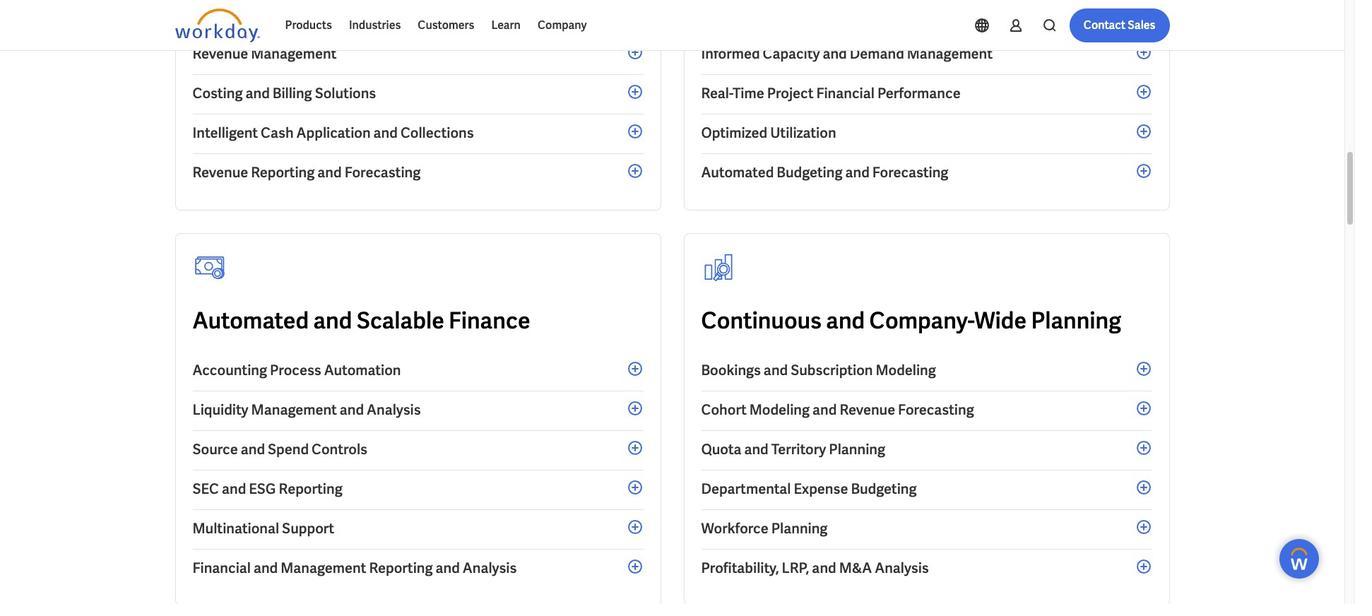 Task type: vqa. For each thing, say whether or not it's contained in the screenshot.
RESOURCES
no



Task type: locate. For each thing, give the bounding box(es) containing it.
1 vertical spatial modeling
[[749, 401, 810, 419]]

revenue reporting and forecasting
[[193, 163, 421, 182]]

reporting inside revenue reporting and forecasting button
[[251, 163, 315, 182]]

products button
[[277, 8, 340, 42]]

cash
[[261, 124, 294, 142]]

1 horizontal spatial financial
[[816, 84, 875, 102]]

performance
[[877, 84, 961, 102]]

informed capacity and demand management button
[[701, 35, 1152, 75]]

financial down informed capacity and demand management
[[816, 84, 875, 102]]

informed
[[701, 45, 760, 63]]

go to the homepage image
[[175, 8, 260, 42]]

reporting down the cash
[[251, 163, 315, 182]]

automated up accounting
[[193, 306, 309, 336]]

0 vertical spatial budgeting
[[777, 163, 843, 182]]

forecasting down optimized utilization button
[[872, 163, 949, 182]]

costing and billing solutions button
[[193, 75, 643, 114]]

automated
[[701, 163, 774, 182], [193, 306, 309, 336]]

reporting
[[253, 5, 317, 23], [251, 163, 315, 182], [279, 480, 343, 498], [369, 559, 433, 577]]

automation
[[324, 361, 401, 379]]

quota and territory planning
[[701, 440, 885, 459]]

1 horizontal spatial planning
[[829, 440, 885, 459]]

multinational
[[193, 519, 279, 538]]

company button
[[529, 8, 595, 42]]

contact sales
[[1084, 18, 1156, 33]]

sales
[[1128, 18, 1156, 33]]

application
[[296, 124, 371, 142]]

real-
[[701, 84, 733, 102]]

modeling up cohort modeling and revenue forecasting button
[[876, 361, 936, 379]]

0 vertical spatial modeling
[[876, 361, 936, 379]]

industries
[[349, 18, 401, 33]]

1 horizontal spatial modeling
[[876, 361, 936, 379]]

financial down multinational
[[193, 559, 251, 577]]

reporting down multinational support button
[[369, 559, 433, 577]]

industries button
[[340, 8, 409, 42]]

management up real-time project financial performance button
[[907, 45, 993, 63]]

0 horizontal spatial automated
[[193, 306, 309, 336]]

revenue management
[[193, 45, 337, 63]]

revenue for revenue reporting and forecasting
[[193, 163, 248, 182]]

management down "process"
[[251, 401, 337, 419]]

1 horizontal spatial budgeting
[[851, 480, 917, 498]]

management
[[251, 45, 337, 63], [907, 45, 993, 63], [251, 401, 337, 419], [281, 559, 366, 577]]

profitability,
[[701, 559, 779, 577]]

source
[[193, 440, 238, 459]]

capacity
[[763, 45, 820, 63]]

1 vertical spatial financial
[[193, 559, 251, 577]]

source and spend controls
[[193, 440, 367, 459]]

0 vertical spatial planning
[[1031, 306, 1121, 336]]

revenue inside button
[[193, 45, 248, 63]]

1 vertical spatial automated
[[193, 306, 309, 336]]

management inside informed capacity and demand management button
[[907, 45, 993, 63]]

0 horizontal spatial planning
[[771, 519, 828, 538]]

informed capacity and demand management
[[701, 45, 993, 63]]

management down products dropdown button
[[251, 45, 337, 63]]

automated down optimized
[[701, 163, 774, 182]]

management inside financial and management reporting and analysis button
[[281, 559, 366, 577]]

management down support
[[281, 559, 366, 577]]

0 vertical spatial financial
[[816, 84, 875, 102]]

multinational support
[[193, 519, 334, 538]]

0 vertical spatial automated
[[701, 163, 774, 182]]

cohort modeling and revenue forecasting
[[701, 401, 974, 419]]

expense
[[794, 480, 848, 498]]

automated for automated and scalable finance
[[193, 306, 309, 336]]

1 vertical spatial planning
[[829, 440, 885, 459]]

continuous and company-wide planning
[[701, 306, 1121, 336]]

budgeting down the utilization
[[777, 163, 843, 182]]

real-time project financial performance button
[[701, 75, 1152, 114]]

2 vertical spatial planning
[[771, 519, 828, 538]]

collections
[[401, 124, 474, 142]]

accounting
[[193, 361, 267, 379]]

0 horizontal spatial financial
[[193, 559, 251, 577]]

revenue management button
[[193, 35, 643, 75]]

modeling up quota and territory planning
[[749, 401, 810, 419]]

financial and management reporting and analysis
[[193, 559, 517, 577]]

automated inside button
[[701, 163, 774, 182]]

solutions
[[315, 84, 376, 102]]

contact
[[1084, 18, 1126, 33]]

1 vertical spatial revenue
[[193, 163, 248, 182]]

revenue
[[193, 45, 248, 63], [193, 163, 248, 182], [840, 401, 895, 419]]

planning
[[1031, 306, 1121, 336], [829, 440, 885, 459], [771, 519, 828, 538]]

financial
[[816, 84, 875, 102], [193, 559, 251, 577]]

revenue down subscription
[[840, 401, 895, 419]]

cohort modeling and revenue forecasting button
[[701, 391, 1152, 431]]

subscription
[[791, 361, 873, 379]]

analysis
[[347, 5, 401, 23], [367, 401, 421, 419], [463, 559, 517, 577], [875, 559, 929, 577]]

support
[[282, 519, 334, 538]]

time
[[733, 84, 764, 102]]

automated budgeting and forecasting button
[[701, 154, 1152, 193]]

forecasting down intelligent cash application and collections button
[[345, 163, 421, 182]]

intelligent
[[193, 124, 258, 142]]

revenue down the intelligent
[[193, 163, 248, 182]]

reporting inside sec and esg reporting button
[[279, 480, 343, 498]]

liquidity management and analysis
[[193, 401, 421, 419]]

planning inside workforce planning "button"
[[771, 519, 828, 538]]

2 vertical spatial revenue
[[840, 401, 895, 419]]

optimized utilization button
[[701, 114, 1152, 154]]

optimized
[[701, 124, 767, 142]]

budgeting down quota and territory planning button at the right bottom of page
[[851, 480, 917, 498]]

customers
[[418, 18, 474, 33]]

reporting up support
[[279, 480, 343, 498]]

forecasting for automated budgeting and forecasting
[[872, 163, 949, 182]]

0 horizontal spatial budgeting
[[777, 163, 843, 182]]

multinational support button
[[193, 510, 643, 550]]

modeling
[[876, 361, 936, 379], [749, 401, 810, 419]]

1 horizontal spatial automated
[[701, 163, 774, 182]]

m&a
[[839, 559, 872, 577]]

reporting up revenue management
[[253, 5, 317, 23]]

0 vertical spatial revenue
[[193, 45, 248, 63]]

reporting inside financial and management reporting and analysis button
[[369, 559, 433, 577]]

revenue down 'go to the homepage' image
[[193, 45, 248, 63]]

planning inside quota and territory planning button
[[829, 440, 885, 459]]

esg
[[249, 480, 276, 498]]



Task type: describe. For each thing, give the bounding box(es) containing it.
process
[[270, 361, 321, 379]]

profitability, lrp, and m&a analysis
[[701, 559, 929, 577]]

workforce planning button
[[701, 510, 1152, 550]]

sec
[[193, 480, 219, 498]]

2 horizontal spatial planning
[[1031, 306, 1121, 336]]

real-time project financial performance
[[701, 84, 961, 102]]

demand
[[850, 45, 904, 63]]

departmental
[[701, 480, 791, 498]]

source and spend controls button
[[193, 431, 643, 471]]

accounting process automation button
[[193, 352, 643, 391]]

wide
[[974, 306, 1027, 336]]

project
[[767, 84, 814, 102]]

revenue reporting and forecasting button
[[193, 154, 643, 193]]

financial and management reporting and analysis button
[[193, 550, 643, 589]]

forecasting for revenue reporting and forecasting
[[345, 163, 421, 182]]

revenue for revenue management
[[193, 45, 248, 63]]

contract
[[193, 5, 250, 23]]

forecasting down bookings and subscription modeling button
[[898, 401, 974, 419]]

contact sales link
[[1070, 8, 1170, 42]]

quota
[[701, 440, 742, 459]]

customers button
[[409, 8, 483, 42]]

and inside button
[[319, 5, 344, 23]]

analysis inside button
[[347, 5, 401, 23]]

optimized utilization
[[701, 124, 836, 142]]

liquidity
[[193, 401, 248, 419]]

scalable
[[357, 306, 444, 336]]

management inside the liquidity management and analysis button
[[251, 401, 337, 419]]

workforce planning
[[701, 519, 828, 538]]

territory
[[771, 440, 826, 459]]

liquidity management and analysis button
[[193, 391, 643, 431]]

departmental expense budgeting
[[701, 480, 917, 498]]

automated budgeting and forecasting
[[701, 163, 949, 182]]

contract reporting and analysis button
[[193, 0, 643, 35]]

finance
[[449, 306, 530, 336]]

reporting inside contract reporting and analysis button
[[253, 5, 317, 23]]

costing
[[193, 84, 243, 102]]

0 horizontal spatial modeling
[[749, 401, 810, 419]]

costing and billing solutions
[[193, 84, 376, 102]]

accounting process automation
[[193, 361, 401, 379]]

learn
[[491, 18, 521, 33]]

quota and territory planning button
[[701, 431, 1152, 471]]

workforce
[[701, 519, 769, 538]]

sec and esg reporting
[[193, 480, 343, 498]]

intelligent cash application and collections
[[193, 124, 474, 142]]

continuous
[[701, 306, 822, 336]]

bookings
[[701, 361, 761, 379]]

and inside "button"
[[245, 84, 270, 102]]

intelligent cash application and collections button
[[193, 114, 643, 154]]

1 vertical spatial budgeting
[[851, 480, 917, 498]]

controls
[[312, 440, 367, 459]]

automated and scalable finance
[[193, 306, 530, 336]]

management inside revenue management button
[[251, 45, 337, 63]]

bookings and subscription modeling button
[[701, 352, 1152, 391]]

automated for automated budgeting and forecasting
[[701, 163, 774, 182]]

profitability, lrp, and m&a analysis button
[[701, 550, 1152, 589]]

learn button
[[483, 8, 529, 42]]

sec and esg reporting button
[[193, 471, 643, 510]]

cohort
[[701, 401, 747, 419]]

spend
[[268, 440, 309, 459]]

bookings and subscription modeling
[[701, 361, 936, 379]]

company-
[[870, 306, 974, 336]]

products
[[285, 18, 332, 33]]

departmental expense budgeting button
[[701, 471, 1152, 510]]

company
[[538, 18, 587, 33]]

contract reporting and analysis
[[193, 5, 401, 23]]

lrp,
[[782, 559, 809, 577]]

utilization
[[770, 124, 836, 142]]

billing
[[273, 84, 312, 102]]



